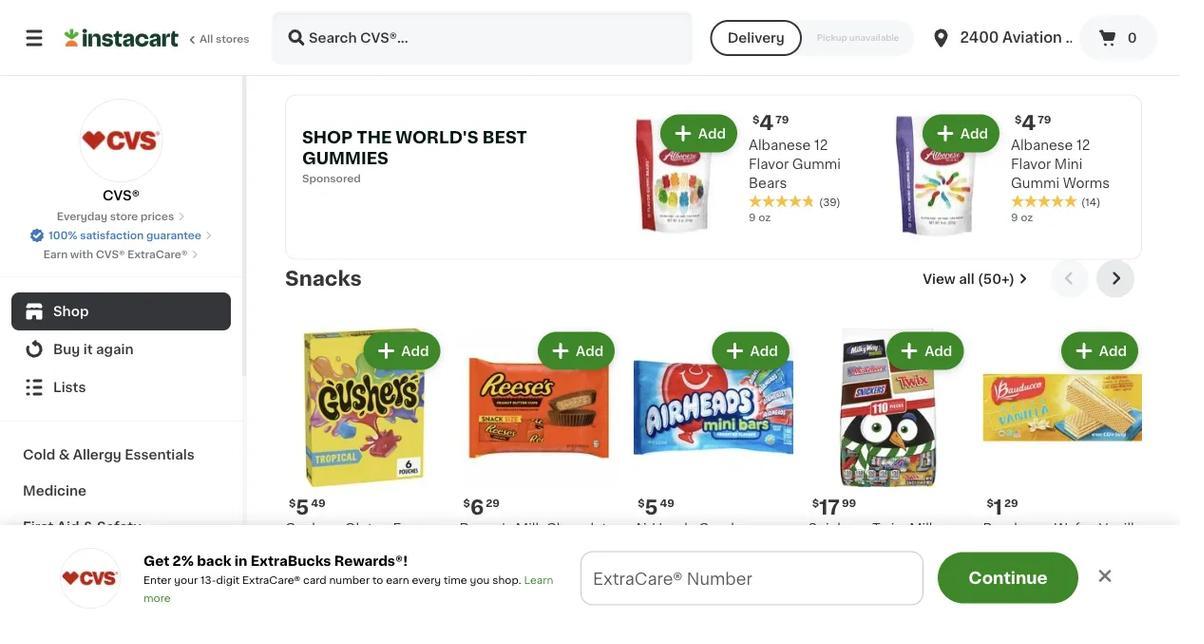Task type: locate. For each thing, give the bounding box(es) containing it.
$ 4 79 up albanese 12 flavor mini gummi worms
[[1015, 113, 1052, 133]]

5
[[296, 498, 309, 518], [645, 498, 658, 518]]

free
[[393, 523, 423, 536]]

1 vertical spatial stock
[[698, 598, 728, 609]]

4 up albanese 12 flavor mini gummi worms
[[1022, 113, 1036, 133]]

2 albanese from the left
[[1011, 138, 1073, 152]]

oz down bauducco
[[1009, 541, 1022, 552]]

12 inside 'albanese 12 flavor gummi bears'
[[815, 138, 828, 152]]

guarantee
[[146, 230, 201, 241]]

get up enter at the left
[[144, 555, 170, 568]]

1 horizontal spatial candy
[[460, 580, 504, 593]]

0 horizontal spatial christmas
[[543, 561, 612, 574]]

albanese for mini
[[1011, 138, 1073, 152]]

more inside snickers, twix, milky way & more chocolate christmas candy minis size variety
[[855, 542, 890, 555]]

2 29 from the left
[[1005, 499, 1018, 509]]

safety
[[97, 521, 142, 534]]

$ up 'albanese 12 flavor gummi bears'
[[753, 114, 760, 125]]

1 horizontal spatial christmas
[[809, 561, 877, 574]]

49 up gushers
[[311, 499, 326, 509]]

gummies
[[302, 151, 389, 167]]

christmas inside snickers, twix, milky way & more chocolate christmas candy minis size variety
[[809, 561, 877, 574]]

first aid & safety link
[[11, 509, 231, 546]]

stock
[[1047, 560, 1077, 571], [698, 598, 728, 609]]

size up cups
[[504, 542, 531, 555]]

instacart logo image
[[65, 27, 179, 49]]

0 horizontal spatial 4
[[760, 113, 774, 133]]

1 9 oz from the left
[[749, 213, 771, 223]]

gluten
[[345, 523, 390, 536]]

your
[[174, 575, 198, 586]]

get
[[144, 555, 170, 568], [420, 573, 452, 589]]

2 4 from the left
[[1022, 113, 1036, 133]]

$ left 99
[[812, 499, 819, 509]]

product group containing see eligible items
[[809, 0, 968, 72]]

ExtraCare® Number text field
[[582, 553, 923, 605]]

& inside food & pantry link
[[61, 593, 72, 606]]

cups
[[505, 561, 540, 574]]

1 horizontal spatial 12
[[815, 138, 828, 152]]

1 vertical spatial many
[[653, 598, 683, 609]]

0 vertical spatial extracare®
[[127, 249, 188, 260]]

12 for mini
[[1077, 138, 1091, 152]]

1 4 from the left
[[760, 113, 774, 133]]

49 up airheads
[[660, 499, 675, 509]]

$ 5 49 for gushers gluten free tropical fruit flavored snacks kids school snacks
[[289, 498, 326, 518]]

0 vertical spatial many in stock
[[1002, 560, 1077, 571]]

13-
[[200, 575, 216, 586]]

& inside cold & allergy essentials link
[[59, 449, 70, 462]]

extracare® down get 2% back in extrabucks rewards®!
[[242, 575, 300, 586]]

eligible
[[857, 28, 907, 41]]

continue
[[969, 570, 1048, 586]]

1 albanese from the left
[[749, 138, 811, 152]]

$ 5 49 up airheads
[[638, 498, 675, 518]]

earn with cvs® extracare®
[[43, 249, 188, 260]]

0 horizontal spatial 5
[[296, 498, 309, 518]]

gummi up (39)
[[793, 157, 841, 171]]

aviation
[[1003, 31, 1062, 45]]

candy down safety
[[90, 557, 135, 570]]

get left free
[[420, 573, 452, 589]]

medicine
[[23, 485, 86, 498]]

1 christmas from the left
[[543, 561, 612, 574]]

0 horizontal spatial gummi
[[793, 157, 841, 171]]

2 horizontal spatial candy
[[880, 561, 924, 574]]

candy down twix,
[[880, 561, 924, 574]]

29 right 1
[[1005, 499, 1018, 509]]

minis
[[928, 561, 963, 574]]

0 horizontal spatial 9 oz
[[749, 213, 771, 223]]

medicine link
[[11, 473, 231, 509]]

100%
[[49, 230, 77, 241]]

0 horizontal spatial 49
[[311, 499, 326, 509]]

treatment tracker modal dialog
[[247, 552, 1180, 621]]

$ up bauducco
[[987, 499, 994, 509]]

79 up albanese 12 flavor mini gummi worms
[[1038, 114, 1052, 125]]

candy
[[90, 557, 135, 570], [880, 561, 924, 574], [460, 580, 504, 593]]

$ for airheads candy, assorted flavors, mini bars
[[638, 499, 645, 509]]

$ 5 49 up gushers
[[289, 498, 326, 518]]

0 vertical spatial get
[[144, 555, 170, 568]]

gummi left worms
[[1011, 176, 1060, 190]]

christmas down peanut
[[543, 561, 612, 574]]

$ 6 29
[[463, 498, 500, 518]]

1 horizontal spatial gummi
[[1011, 176, 1060, 190]]

4 up 'albanese 12 flavor gummi bears'
[[760, 113, 774, 133]]

None search field
[[272, 11, 694, 65]]

cvs® up "everyday store prices" link on the left of the page
[[103, 189, 140, 202]]

in down bauducco wafer, vanilla 5.82 oz
[[1035, 560, 1045, 571]]

0 horizontal spatial flavor
[[749, 157, 789, 171]]

get free delivery on next 3 orders • add $10.00 to qualify.
[[420, 573, 895, 589]]

$ for reese's milk chocolate snack size peanut butter cups christmas candy
[[463, 499, 470, 509]]

oz for albanese 12 flavor mini gummi worms
[[1021, 213, 1033, 223]]

in down orders
[[686, 598, 696, 609]]

(14)
[[1082, 197, 1101, 208]]

digit
[[216, 575, 240, 586]]

12 inside albanese 12 flavor mini gummi worms
[[1077, 138, 1091, 152]]

2 5 from the left
[[645, 498, 658, 518]]

buy
[[53, 343, 80, 356]]

0 horizontal spatial extracare®
[[127, 249, 188, 260]]

2%
[[173, 555, 194, 568]]

5.82
[[983, 541, 1007, 552]]

chocolate up peanut
[[546, 523, 615, 536]]

get inside treatment tracker modal dialog
[[420, 573, 452, 589]]

49 for gushers gluten free tropical fruit flavored snacks kids school snacks
[[311, 499, 326, 509]]

oz down bears
[[759, 213, 771, 223]]

1 horizontal spatial 79
[[1038, 114, 1052, 125]]

add button for reese's milk chocolate snack size peanut butter cups christmas candy
[[540, 334, 613, 368]]

airheads candy, assorted flavors, mini bars 12 oz
[[634, 523, 781, 590]]

oz inside airheads candy, assorted flavors, mini bars 12 oz
[[648, 579, 660, 590]]

buy it again
[[53, 343, 134, 356]]

0 vertical spatial stock
[[1047, 560, 1077, 571]]

0 horizontal spatial mini
[[753, 542, 781, 555]]

79
[[776, 114, 789, 125], [1038, 114, 1052, 125]]

$ up gushers
[[289, 499, 296, 509]]

bears
[[749, 176, 787, 190]]

79 up 'albanese 12 flavor gummi bears'
[[776, 114, 789, 125]]

1 horizontal spatial chocolate
[[893, 542, 962, 555]]

0 horizontal spatial 79
[[776, 114, 789, 125]]

0 horizontal spatial chocolate
[[546, 523, 615, 536]]

extrabucks
[[251, 555, 331, 568]]

9 down bears
[[749, 213, 756, 223]]

1 horizontal spatial get
[[420, 573, 452, 589]]

1 horizontal spatial 9
[[1011, 213, 1018, 223]]

food
[[23, 593, 58, 606]]

1 horizontal spatial 4
[[1022, 113, 1036, 133]]

mini
[[1055, 157, 1083, 171], [753, 542, 781, 555]]

$ up airheads
[[638, 499, 645, 509]]

1 $ 4 79 from the left
[[753, 113, 789, 133]]

candy down butter
[[460, 580, 504, 593]]

0 vertical spatial chocolate
[[546, 523, 615, 536]]

all
[[959, 272, 975, 286]]

0 horizontal spatial albanese
[[749, 138, 811, 152]]

cvs® down satisfaction
[[96, 249, 125, 260]]

1 horizontal spatial 9 oz
[[1011, 213, 1033, 223]]

0 vertical spatial mini
[[1055, 157, 1083, 171]]

$ inside $ 17 99
[[812, 499, 819, 509]]

0 horizontal spatial 9
[[749, 213, 756, 223]]

0 vertical spatial cvs® logo image
[[79, 99, 163, 182]]

1 horizontal spatial in
[[686, 598, 696, 609]]

to
[[814, 573, 831, 589], [373, 575, 383, 586]]

1 vertical spatial get
[[420, 573, 452, 589]]

1 horizontal spatial many in stock
[[1002, 560, 1077, 571]]

snacks & candy link
[[11, 546, 231, 582]]

1 $ 5 49 from the left
[[289, 498, 326, 518]]

oz right 3
[[648, 579, 660, 590]]

1 horizontal spatial $ 5 49
[[638, 498, 675, 518]]

number
[[329, 575, 370, 586]]

2 christmas from the left
[[809, 561, 877, 574]]

you
[[470, 575, 490, 586]]

many
[[1002, 560, 1032, 571], [653, 598, 683, 609]]

0 horizontal spatial more
[[855, 542, 890, 555]]

2 horizontal spatial in
[[1035, 560, 1045, 571]]

gummi inside albanese 12 flavor mini gummi worms
[[1011, 176, 1060, 190]]

0 horizontal spatial many in stock
[[653, 598, 728, 609]]

4 for albanese 12 flavor gummi bears
[[760, 113, 774, 133]]

1 horizontal spatial albanese
[[1011, 138, 1073, 152]]

peanut
[[535, 542, 582, 555]]

oz for snickers, twix, milky way & more chocolate christmas candy minis size variety
[[842, 597, 855, 608]]

0 horizontal spatial 12
[[634, 579, 645, 590]]

$ inside "$ 1 29"
[[987, 499, 994, 509]]

everyday store prices link
[[57, 209, 186, 224]]

store
[[110, 211, 138, 222]]

oz down variety
[[842, 597, 855, 608]]

learn more link
[[144, 575, 554, 604]]

0 vertical spatial gummi
[[793, 157, 841, 171]]

$ 4 79 up 'albanese 12 flavor gummi bears'
[[753, 113, 789, 133]]

& down the 'first aid & safety'
[[76, 557, 87, 570]]

cold & allergy essentials link
[[11, 437, 231, 473]]

&
[[59, 449, 70, 462], [83, 521, 94, 534], [841, 542, 852, 555], [76, 557, 87, 570], [61, 593, 72, 606]]

2 $ 4 79 from the left
[[1015, 113, 1052, 133]]

oz for albanese 12 flavor gummi bears
[[759, 213, 771, 223]]

79 for albanese 12 flavor mini gummi worms
[[1038, 114, 1052, 125]]

more down twix,
[[855, 542, 890, 555]]

flavor for bears
[[749, 157, 789, 171]]

1 vertical spatial gummi
[[1011, 176, 1060, 190]]

oz inside bauducco wafer, vanilla 5.82 oz
[[1009, 541, 1022, 552]]

& right cold
[[59, 449, 70, 462]]

product group containing 17
[[809, 328, 968, 621]]

2 9 oz from the left
[[1011, 213, 1033, 223]]

albanese 12 flavor mini gummi worms
[[1011, 138, 1110, 190]]

sponsored badge image
[[809, 56, 866, 67]]

& inside snickers, twix, milky way & more chocolate christmas candy minis size variety
[[841, 542, 852, 555]]

12 down bars
[[634, 579, 645, 590]]

1 horizontal spatial to
[[814, 573, 831, 589]]

albanese up bears
[[749, 138, 811, 152]]

1 5 from the left
[[296, 498, 309, 518]]

extracare®
[[127, 249, 188, 260], [242, 575, 300, 586]]

1 vertical spatial cvs® logo image
[[60, 548, 121, 609]]

$ up reese's
[[463, 499, 470, 509]]

& right the 'food'
[[61, 593, 72, 606]]

1 79 from the left
[[776, 114, 789, 125]]

worms
[[1063, 176, 1110, 190]]

earn
[[386, 575, 409, 586]]

add button for gushers gluten free tropical fruit flavored snacks kids school snacks
[[365, 334, 439, 368]]

mini up $10.00 at bottom
[[753, 542, 781, 555]]

0 vertical spatial many
[[1002, 560, 1032, 571]]

1 flavor from the left
[[749, 157, 789, 171]]

1 49 from the left
[[311, 499, 326, 509]]

5 up airheads
[[645, 498, 658, 518]]

delivery
[[494, 573, 563, 589]]

& down snickers,
[[841, 542, 852, 555]]

many in stock down orders
[[653, 598, 728, 609]]

extracare® down guarantee
[[127, 249, 188, 260]]

1 vertical spatial many in stock
[[653, 598, 728, 609]]

albanese inside 'albanese 12 flavor gummi bears'
[[749, 138, 811, 152]]

2 49 from the left
[[660, 499, 675, 509]]

1 horizontal spatial more
[[933, 575, 962, 586]]

$ inside $ 6 29
[[463, 499, 470, 509]]

0 vertical spatial size
[[504, 542, 531, 555]]

many in stock down bauducco wafer, vanilla 5.82 oz
[[1002, 560, 1077, 571]]

1 horizontal spatial many
[[1002, 560, 1032, 571]]

$ for albanese 12 flavor mini gummi worms
[[1015, 114, 1022, 125]]

stock down bauducco wafer, vanilla 5.82 oz
[[1047, 560, 1077, 571]]

in up digit
[[235, 555, 247, 568]]

1 vertical spatial more
[[933, 575, 962, 586]]

12 up (39)
[[815, 138, 828, 152]]

lists link
[[11, 369, 231, 407]]

add inside treatment tracker modal dialog
[[719, 573, 751, 589]]

& inside snacks & candy link
[[76, 557, 87, 570]]

size up the 32.04
[[809, 580, 836, 593]]

9 for albanese 12 flavor mini gummi worms
[[1011, 213, 1018, 223]]

get 2% back in extrabucks rewards®!
[[144, 555, 408, 568]]

christmas down way
[[809, 561, 877, 574]]

delivery button
[[711, 20, 802, 56]]

1 9 from the left
[[749, 213, 756, 223]]

reese's
[[460, 523, 512, 536]]

service type group
[[711, 20, 915, 56]]

all stores link
[[65, 11, 251, 65]]

0 horizontal spatial $ 4 79
[[753, 113, 789, 133]]

candy,
[[699, 523, 746, 536]]

product group
[[809, 0, 968, 72], [285, 328, 444, 610], [460, 328, 619, 610], [634, 328, 793, 615], [809, 328, 968, 621], [983, 328, 1142, 577]]

item carousel region
[[285, 260, 1142, 621]]

•
[[709, 573, 715, 588]]

9 oz down albanese 12 flavor mini gummi worms
[[1011, 213, 1033, 223]]

1 horizontal spatial flavor
[[1011, 157, 1051, 171]]

2400
[[960, 31, 999, 45]]

1 horizontal spatial stock
[[1047, 560, 1077, 571]]

1 vertical spatial chocolate
[[893, 542, 962, 555]]

size inside reese's milk chocolate snack size peanut butter cups christmas candy
[[504, 542, 531, 555]]

1 horizontal spatial extracare®
[[242, 575, 300, 586]]

& right aid
[[83, 521, 94, 534]]

0 horizontal spatial 29
[[486, 499, 500, 509]]

1 vertical spatial cvs®
[[96, 249, 125, 260]]

close image
[[1096, 567, 1115, 586]]

29 inside "$ 1 29"
[[1005, 499, 1018, 509]]

add button for bauducco wafer, vanilla
[[1063, 334, 1137, 368]]

1 vertical spatial size
[[809, 580, 836, 593]]

0 vertical spatial cvs®
[[103, 189, 140, 202]]

1 horizontal spatial 29
[[1005, 499, 1018, 509]]

albanese 12 flavor gummi bears
[[749, 138, 841, 190]]

0 horizontal spatial $ 5 49
[[289, 498, 326, 518]]

stores
[[216, 34, 250, 44]]

1 29 from the left
[[486, 499, 500, 509]]

29 right 6
[[486, 499, 500, 509]]

0 horizontal spatial size
[[504, 542, 531, 555]]

chocolate down milky
[[893, 542, 962, 555]]

christmas
[[543, 561, 612, 574], [809, 561, 877, 574]]

$ 1 29
[[987, 498, 1018, 518]]

twix,
[[873, 523, 906, 536]]

1 horizontal spatial 5
[[645, 498, 658, 518]]

2 9 from the left
[[1011, 213, 1018, 223]]

2 $ 5 49 from the left
[[638, 498, 675, 518]]

stock down •
[[698, 598, 728, 609]]

oz down albanese 12 flavor mini gummi worms
[[1021, 213, 1033, 223]]

in
[[235, 555, 247, 568], [1035, 560, 1045, 571], [686, 598, 696, 609]]

to up the 32.04
[[814, 573, 831, 589]]

12 up worms
[[1077, 138, 1091, 152]]

to down school
[[373, 575, 383, 586]]

cvs® logo image
[[79, 99, 163, 182], [60, 548, 121, 609]]

2 horizontal spatial 12
[[1077, 138, 1091, 152]]

albanese up worms
[[1011, 138, 1073, 152]]

cvs®
[[103, 189, 140, 202], [96, 249, 125, 260]]

1 horizontal spatial mini
[[1055, 157, 1083, 171]]

99
[[842, 499, 857, 509]]

many down orders
[[653, 598, 683, 609]]

2 flavor from the left
[[1011, 157, 1051, 171]]

albanese inside albanese 12 flavor mini gummi worms
[[1011, 138, 1073, 152]]

flavor inside 'albanese 12 flavor gummi bears'
[[749, 157, 789, 171]]

0 vertical spatial more
[[855, 542, 890, 555]]

more down minis
[[933, 575, 962, 586]]

1 horizontal spatial size
[[809, 580, 836, 593]]

candy inside snickers, twix, milky way & more chocolate christmas candy minis size variety
[[880, 561, 924, 574]]

stock for 1
[[1047, 560, 1077, 571]]

& for pantry
[[61, 593, 72, 606]]

variety
[[840, 580, 886, 593]]

★★★★★
[[749, 195, 815, 208], [749, 195, 815, 208], [1011, 195, 1078, 208], [1011, 195, 1078, 208], [285, 579, 352, 592], [285, 579, 352, 592], [460, 579, 526, 593], [460, 579, 526, 593]]

$ 4 79 for albanese 12 flavor mini gummi worms
[[1015, 113, 1052, 133]]

9 oz for albanese 12 flavor gummi bears
[[749, 213, 771, 223]]

9 oz down bears
[[749, 213, 771, 223]]

product group containing 1
[[983, 328, 1142, 577]]

29 inside $ 6 29
[[486, 499, 500, 509]]

$ for albanese 12 flavor gummi bears
[[753, 114, 760, 125]]

0 horizontal spatial stock
[[698, 598, 728, 609]]

bauducco wafer, vanilla 5.82 oz
[[983, 523, 1142, 552]]

9
[[749, 213, 756, 223], [1011, 213, 1018, 223]]

0 horizontal spatial get
[[144, 555, 170, 568]]

flavor inside albanese 12 flavor mini gummi worms
[[1011, 157, 1051, 171]]

size inside snickers, twix, milky way & more chocolate christmas candy minis size variety
[[809, 580, 836, 593]]

mini up worms
[[1055, 157, 1083, 171]]

$ up albanese 12 flavor mini gummi worms
[[1015, 114, 1022, 125]]

many down 5.82
[[1002, 560, 1032, 571]]

2 79 from the left
[[1038, 114, 1052, 125]]

1 horizontal spatial $ 4 79
[[1015, 113, 1052, 133]]

cvs® inside cvs® link
[[103, 189, 140, 202]]

5 up gushers
[[296, 498, 309, 518]]

Search field
[[274, 13, 692, 63]]

0 horizontal spatial many
[[653, 598, 683, 609]]

1 vertical spatial mini
[[753, 542, 781, 555]]

9 up (50+)
[[1011, 213, 1018, 223]]

1 horizontal spatial 49
[[660, 499, 675, 509]]

lists
[[53, 381, 86, 394]]



Task type: describe. For each thing, give the bounding box(es) containing it.
0
[[1128, 31, 1137, 45]]

view all (50+)
[[923, 272, 1015, 286]]

prices
[[141, 211, 174, 222]]

first aid & safety
[[23, 521, 142, 534]]

chocolate inside reese's milk chocolate snack size peanut butter cups christmas candy
[[546, 523, 615, 536]]

get for 2%
[[144, 555, 170, 568]]

continue button
[[938, 553, 1079, 604]]

0 horizontal spatial candy
[[90, 557, 135, 570]]

1
[[994, 498, 1003, 518]]

5 for airheads candy, assorted flavors, mini bars
[[645, 498, 658, 518]]

see eligible items button
[[809, 19, 968, 51]]

on
[[567, 573, 589, 589]]

many for 5
[[653, 598, 683, 609]]

with
[[70, 249, 93, 260]]

many for 1
[[1002, 560, 1032, 571]]

bars
[[634, 561, 664, 574]]

back
[[197, 555, 232, 568]]

many in stock for 1
[[1002, 560, 1077, 571]]

to inside treatment tracker modal dialog
[[814, 573, 831, 589]]

rewards®!
[[334, 555, 408, 568]]

cold & allergy essentials
[[23, 449, 195, 462]]

delivery
[[728, 31, 785, 45]]

qualify.
[[835, 573, 895, 589]]

milky
[[910, 523, 945, 536]]

49 for airheads candy, assorted flavors, mini bars
[[660, 499, 675, 509]]

christmas inside reese's milk chocolate snack size peanut butter cups christmas candy
[[543, 561, 612, 574]]

flavored
[[375, 542, 432, 555]]

gushers
[[285, 523, 341, 536]]

29 for 1
[[1005, 499, 1018, 509]]

it
[[83, 343, 93, 356]]

$ for gushers gluten free tropical fruit flavored snacks kids school snacks
[[289, 499, 296, 509]]

12 for gummi
[[815, 138, 828, 152]]

add button for snickers, twix, milky way & more chocolate christmas candy minis size variety
[[889, 334, 962, 368]]

mini inside airheads candy, assorted flavors, mini bars 12 oz
[[753, 542, 781, 555]]

gushers gluten free tropical fruit flavored snacks kids school snacks
[[285, 523, 432, 593]]

mini inside albanese 12 flavor mini gummi worms
[[1055, 157, 1083, 171]]

vanilla
[[1099, 523, 1142, 536]]

& inside first aid & safety link
[[83, 521, 94, 534]]

12 inside airheads candy, assorted flavors, mini bars 12 oz
[[634, 579, 645, 590]]

candy inside reese's milk chocolate snack size peanut butter cups christmas candy
[[460, 580, 504, 593]]

2400 aviation dr button
[[930, 11, 1083, 65]]

reese's milk chocolate snack size peanut butter cups christmas candy
[[460, 523, 615, 593]]

9 for albanese 12 flavor gummi bears
[[749, 213, 756, 223]]

next
[[593, 573, 631, 589]]

1 vertical spatial extracare®
[[242, 575, 300, 586]]

flavors,
[[698, 542, 749, 555]]

29 for 6
[[486, 499, 500, 509]]

79 for albanese 12 flavor gummi bears
[[776, 114, 789, 125]]

way
[[809, 542, 838, 555]]

shop.
[[493, 575, 521, 586]]

in for 1
[[1035, 560, 1045, 571]]

see
[[828, 28, 854, 41]]

snickers, twix, milky way & more chocolate christmas candy minis size variety
[[809, 523, 963, 593]]

butter
[[460, 561, 502, 574]]

0 button
[[1080, 15, 1158, 61]]

shop
[[53, 305, 89, 318]]

0 horizontal spatial in
[[235, 555, 247, 568]]

0 horizontal spatial to
[[373, 575, 383, 586]]

essentials
[[125, 449, 195, 462]]

food & pantry link
[[11, 582, 231, 618]]

learn more
[[144, 575, 554, 604]]

time
[[444, 575, 467, 586]]

nsored
[[323, 174, 361, 184]]

17
[[819, 498, 840, 518]]

$ for snickers, twix, milky way & more chocolate christmas candy minis size variety
[[812, 499, 819, 509]]

& for allergy
[[59, 449, 70, 462]]

assorted
[[634, 542, 695, 555]]

airheads
[[634, 523, 695, 536]]

snack
[[460, 542, 500, 555]]

cold
[[23, 449, 55, 462]]

more button
[[910, 566, 984, 596]]

stock for 5
[[698, 598, 728, 609]]

more
[[144, 593, 171, 604]]

enter your 13-digit extracare® card number to earn every time you shop.
[[144, 575, 524, 586]]

world's
[[396, 130, 479, 146]]

shop link
[[11, 293, 231, 331]]

product group containing 6
[[460, 328, 619, 610]]

best
[[482, 130, 527, 146]]

gummi inside 'albanese 12 flavor gummi bears'
[[793, 157, 841, 171]]

enter
[[144, 575, 171, 586]]

$10.00
[[756, 573, 810, 589]]

wafer,
[[1055, 523, 1096, 536]]

flavor for gummi
[[1011, 157, 1051, 171]]

5 for gushers gluten free tropical fruit flavored snacks kids school snacks
[[296, 498, 309, 518]]

dr
[[1066, 31, 1083, 45]]

chocolate inside snickers, twix, milky way & more chocolate christmas candy minis size variety
[[893, 542, 962, 555]]

buy it again link
[[11, 331, 231, 369]]

albanese for gummi
[[749, 138, 811, 152]]

(50+)
[[978, 272, 1015, 286]]

$ for bauducco wafer, vanilla
[[987, 499, 994, 509]]

food & pantry
[[23, 593, 121, 606]]

add button for airheads candy, assorted flavors, mini bars
[[714, 334, 788, 368]]

4 for albanese 12 flavor mini gummi worms
[[1022, 113, 1036, 133]]

100% satisfaction guarantee
[[49, 230, 201, 241]]

satisfaction
[[80, 230, 144, 241]]

everyday store prices
[[57, 211, 174, 222]]

32.04
[[809, 597, 840, 608]]

32.04 oz
[[809, 597, 855, 608]]

$ 5 49 for airheads candy, assorted flavors, mini bars
[[638, 498, 675, 518]]

more inside button
[[933, 575, 962, 586]]

100% satisfaction guarantee button
[[30, 224, 213, 243]]

$ 4 79 for albanese 12 flavor gummi bears
[[753, 113, 789, 133]]

6
[[470, 498, 484, 518]]

bauducco
[[983, 523, 1051, 536]]

again
[[96, 343, 134, 356]]

get for free
[[420, 573, 452, 589]]

in for 5
[[686, 598, 696, 609]]

& for candy
[[76, 557, 87, 570]]

card
[[303, 575, 327, 586]]

first
[[23, 521, 54, 534]]

learn
[[524, 575, 554, 586]]

9 oz for albanese 12 flavor mini gummi worms
[[1011, 213, 1033, 223]]

cvs® inside earn with cvs® extracare® link
[[96, 249, 125, 260]]

the
[[357, 130, 392, 146]]

(17)
[[355, 582, 374, 592]]

many in stock for 5
[[653, 598, 728, 609]]

all
[[200, 34, 213, 44]]

$ 17 99
[[812, 498, 857, 518]]



Task type: vqa. For each thing, say whether or not it's contained in the screenshot.
Clean to the right
no



